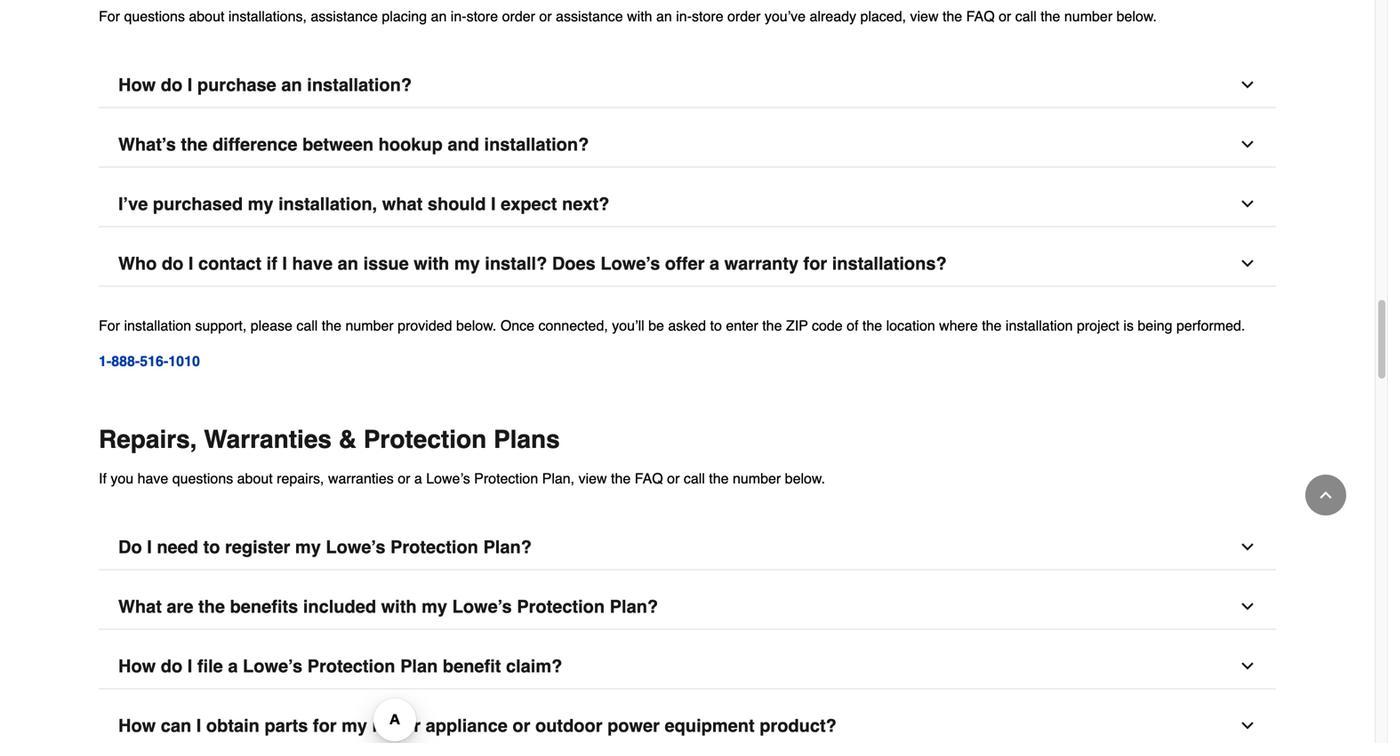 Task type: vqa. For each thing, say whether or not it's contained in the screenshot.
HOW in the button
yes



Task type: locate. For each thing, give the bounding box(es) containing it.
plan?
[[483, 537, 532, 558], [610, 597, 658, 617]]

where
[[940, 318, 978, 334]]

1 horizontal spatial about
[[237, 471, 273, 487]]

3 chevron down image from the top
[[1239, 717, 1257, 735]]

0 vertical spatial do
[[161, 75, 183, 95]]

do
[[118, 537, 142, 558]]

chevron up image
[[1317, 487, 1335, 504]]

do left file
[[161, 656, 183, 677]]

i right the can
[[196, 716, 201, 737]]

to left enter
[[710, 318, 722, 334]]

protection up claim?
[[517, 597, 605, 617]]

3 how from the top
[[118, 716, 156, 737]]

chevron down image for protection
[[1239, 598, 1257, 616]]

zip
[[786, 318, 808, 334]]

0 horizontal spatial installation
[[124, 318, 191, 334]]

1 vertical spatial to
[[203, 537, 220, 558]]

how for how do i file a lowe's protection plan benefit claim?
[[118, 656, 156, 677]]

1 horizontal spatial have
[[292, 254, 333, 274]]

1 vertical spatial installation?
[[484, 134, 589, 155]]

0 vertical spatial installation?
[[307, 75, 412, 95]]

have right if
[[292, 254, 333, 274]]

if
[[99, 471, 107, 487]]

chevron down image inside what are the benefits included with my lowe's protection plan? button
[[1239, 598, 1257, 616]]

0 vertical spatial faq
[[967, 8, 995, 24]]

the inside button
[[181, 134, 208, 155]]

1 horizontal spatial installation?
[[484, 134, 589, 155]]

how
[[118, 75, 156, 95], [118, 656, 156, 677], [118, 716, 156, 737]]

1 horizontal spatial plan?
[[610, 597, 658, 617]]

with right included
[[381, 597, 417, 617]]

how do i file a lowe's protection plan benefit claim? button
[[99, 644, 1276, 690]]

a
[[710, 254, 720, 274], [414, 471, 422, 487], [228, 656, 238, 677]]

in- right placing
[[451, 8, 467, 24]]

0 vertical spatial questions
[[124, 8, 185, 24]]

chevron down image inside the how do i purchase an installation? button
[[1239, 76, 1257, 94]]

installation left the project
[[1006, 318, 1073, 334]]

how inside 'button'
[[118, 716, 156, 737]]

do up what's at the left of the page
[[161, 75, 183, 95]]

with right issue
[[414, 254, 449, 274]]

0 horizontal spatial plan?
[[483, 537, 532, 558]]

product?
[[760, 716, 837, 737]]

2 order from the left
[[728, 8, 761, 24]]

1 horizontal spatial store
[[692, 8, 724, 24]]

have
[[292, 254, 333, 274], [138, 471, 168, 487]]

a right warranties
[[414, 471, 422, 487]]

for right 'parts'
[[313, 716, 337, 737]]

assistance
[[311, 8, 378, 24], [556, 8, 623, 24]]

i right if
[[282, 254, 287, 274]]

0 vertical spatial number
[[1065, 8, 1113, 24]]

2 vertical spatial number
[[733, 471, 781, 487]]

for questions about installations, assistance placing an in-store order or assistance with an in-store order you've already placed, view the faq or call the number below.
[[99, 8, 1157, 24]]

chevron down image for plan?
[[1239, 539, 1257, 556]]

0 horizontal spatial store
[[467, 8, 498, 24]]

516-
[[140, 353, 168, 370]]

1 vertical spatial plan?
[[610, 597, 658, 617]]

1 chevron down image from the top
[[1239, 195, 1257, 213]]

to right need at the left of page
[[203, 537, 220, 558]]

1 horizontal spatial in-
[[676, 8, 692, 24]]

5 chevron down image from the top
[[1239, 598, 1257, 616]]

please
[[251, 318, 293, 334]]

i inside 'button'
[[196, 716, 201, 737]]

what's the difference between hookup and installation?
[[118, 134, 589, 155]]

my up plan
[[422, 597, 447, 617]]

project
[[1077, 318, 1120, 334]]

0 horizontal spatial below.
[[456, 318, 497, 334]]

do i need to register my lowe's protection plan? button
[[99, 525, 1276, 571]]

is
[[1124, 318, 1134, 334]]

0 vertical spatial for
[[99, 8, 120, 24]]

0 vertical spatial below.
[[1117, 8, 1157, 24]]

2 for from the top
[[99, 318, 120, 334]]

installation? inside button
[[484, 134, 589, 155]]

protection inside what are the benefits included with my lowe's protection plan? button
[[517, 597, 605, 617]]

for for for questions about installations, assistance placing an in-store order or assistance with an in-store order you've already placed, view the faq or call the number below.
[[99, 8, 120, 24]]

0 vertical spatial view
[[910, 8, 939, 24]]

chevron down image for issue
[[1239, 255, 1257, 273]]

about down warranties
[[237, 471, 273, 487]]

an
[[431, 8, 447, 24], [656, 8, 672, 24], [281, 75, 302, 95], [338, 254, 359, 274]]

have right you
[[138, 471, 168, 487]]

protection inside do i need to register my lowe's protection plan? button
[[391, 537, 478, 558]]

to
[[710, 318, 722, 334], [203, 537, 220, 558]]

what's the difference between hookup and installation? button
[[99, 122, 1276, 168]]

installations,
[[228, 8, 307, 24]]

0 horizontal spatial assistance
[[311, 8, 378, 24]]

2 vertical spatial do
[[161, 656, 183, 677]]

of
[[847, 318, 859, 334]]

1 horizontal spatial a
[[414, 471, 422, 487]]

major
[[372, 716, 421, 737]]

0 vertical spatial plan?
[[483, 537, 532, 558]]

1 in- from the left
[[451, 8, 467, 24]]

protection up the if you have questions about repairs, warranties or a lowe's protection plan, view the faq or call the number below.
[[364, 426, 487, 454]]

2 vertical spatial call
[[684, 471, 705, 487]]

the
[[943, 8, 963, 24], [1041, 8, 1061, 24], [181, 134, 208, 155], [322, 318, 342, 334], [763, 318, 782, 334], [863, 318, 883, 334], [982, 318, 1002, 334], [611, 471, 631, 487], [709, 471, 729, 487], [198, 597, 225, 617]]

view right placed,
[[910, 8, 939, 24]]

chevron down image inside what's the difference between hookup and installation? button
[[1239, 136, 1257, 153]]

store up the how do i purchase an installation? button
[[692, 8, 724, 24]]

power
[[608, 716, 660, 737]]

0 horizontal spatial order
[[502, 8, 535, 24]]

2 horizontal spatial below.
[[1117, 8, 1157, 24]]

call
[[1016, 8, 1037, 24], [297, 318, 318, 334], [684, 471, 705, 487]]

1 horizontal spatial below.
[[785, 471, 826, 487]]

plan? down the if you have questions about repairs, warranties or a lowe's protection plan, view the faq or call the number below.
[[483, 537, 532, 558]]

code
[[812, 318, 843, 334]]

number
[[1065, 8, 1113, 24], [346, 318, 394, 334], [733, 471, 781, 487]]

my left "major"
[[342, 716, 367, 737]]

0 horizontal spatial a
[[228, 656, 238, 677]]

lowe's down the benefits
[[243, 656, 303, 677]]

0 vertical spatial to
[[710, 318, 722, 334]]

0 vertical spatial with
[[627, 8, 653, 24]]

1 horizontal spatial for
[[804, 254, 827, 274]]

who
[[118, 254, 157, 274]]

lowe's up included
[[326, 537, 386, 558]]

hookup
[[379, 134, 443, 155]]

0 horizontal spatial to
[[203, 537, 220, 558]]

about
[[189, 8, 225, 24], [237, 471, 273, 487]]

an left issue
[[338, 254, 359, 274]]

1 for from the top
[[99, 8, 120, 24]]

1 vertical spatial how
[[118, 656, 156, 677]]

installation? up what's the difference between hookup and installation?
[[307, 75, 412, 95]]

appliance
[[426, 716, 508, 737]]

my left the install?
[[454, 254, 480, 274]]

order
[[502, 8, 535, 24], [728, 8, 761, 24]]

0 horizontal spatial number
[[346, 318, 394, 334]]

1 vertical spatial chevron down image
[[1239, 658, 1257, 676]]

2 chevron down image from the top
[[1239, 136, 1257, 153]]

an up the how do i purchase an installation? button
[[656, 8, 672, 24]]

1 how from the top
[[118, 75, 156, 95]]

location
[[886, 318, 936, 334]]

installation up 516-
[[124, 318, 191, 334]]

protection down the if you have questions about repairs, warranties or a lowe's protection plan, view the faq or call the number below.
[[391, 537, 478, 558]]

how down what
[[118, 656, 156, 677]]

2 vertical spatial chevron down image
[[1239, 717, 1257, 735]]

with
[[627, 8, 653, 24], [414, 254, 449, 274], [381, 597, 417, 617]]

chevron down image for how can i obtain parts for my major appliance or outdoor power equipment product?
[[1239, 658, 1257, 676]]

1 vertical spatial with
[[414, 254, 449, 274]]

about left installations, in the left of the page
[[189, 8, 225, 24]]

2 horizontal spatial a
[[710, 254, 720, 274]]

1 vertical spatial faq
[[635, 471, 663, 487]]

0 horizontal spatial about
[[189, 8, 225, 24]]

benefit
[[443, 656, 501, 677]]

i
[[187, 75, 192, 95], [491, 194, 496, 214], [188, 254, 193, 274], [282, 254, 287, 274], [147, 537, 152, 558], [187, 656, 192, 677], [196, 716, 201, 737]]

plans
[[494, 426, 560, 454]]

chevron down image
[[1239, 76, 1257, 94], [1239, 136, 1257, 153], [1239, 255, 1257, 273], [1239, 539, 1257, 556], [1239, 598, 1257, 616]]

lowe's
[[601, 254, 660, 274], [426, 471, 470, 487], [326, 537, 386, 558], [452, 597, 512, 617], [243, 656, 303, 677]]

0 horizontal spatial for
[[313, 716, 337, 737]]

who do i contact if i have an issue with my install? does lowe's offer a warranty for installations? button
[[99, 242, 1276, 287]]

0 horizontal spatial installation?
[[307, 75, 412, 95]]

1 vertical spatial for
[[99, 318, 120, 334]]

1 chevron down image from the top
[[1239, 76, 1257, 94]]

difference
[[213, 134, 298, 155]]

a right file
[[228, 656, 238, 677]]

0 horizontal spatial view
[[579, 471, 607, 487]]

3 chevron down image from the top
[[1239, 255, 1257, 273]]

i right do
[[147, 537, 152, 558]]

how for how do i purchase an installation?
[[118, 75, 156, 95]]

for inside 'button'
[[313, 716, 337, 737]]

1 horizontal spatial order
[[728, 8, 761, 24]]

view
[[910, 8, 939, 24], [579, 471, 607, 487]]

1 vertical spatial do
[[162, 254, 184, 274]]

0 vertical spatial for
[[804, 254, 827, 274]]

chevron down image
[[1239, 195, 1257, 213], [1239, 658, 1257, 676], [1239, 717, 1257, 735]]

0 vertical spatial have
[[292, 254, 333, 274]]

a right offer
[[710, 254, 720, 274]]

1 horizontal spatial assistance
[[556, 8, 623, 24]]

0 vertical spatial how
[[118, 75, 156, 95]]

faq
[[967, 8, 995, 24], [635, 471, 663, 487]]

store
[[467, 8, 498, 24], [692, 8, 724, 24]]

1 assistance from the left
[[311, 8, 378, 24]]

installation? up expect
[[484, 134, 589, 155]]

in- up the how do i purchase an installation? button
[[676, 8, 692, 24]]

plan? inside what are the benefits included with my lowe's protection plan? button
[[610, 597, 658, 617]]

plan? down do i need to register my lowe's protection plan? button at the bottom of page
[[610, 597, 658, 617]]

for right warranty
[[804, 254, 827, 274]]

how up what's at the left of the page
[[118, 75, 156, 95]]

chevron down image inside do i need to register my lowe's protection plan? button
[[1239, 539, 1257, 556]]

2 in- from the left
[[676, 8, 692, 24]]

file
[[197, 656, 223, 677]]

0 horizontal spatial in-
[[451, 8, 467, 24]]

chevron down image inside who do i contact if i have an issue with my install? does lowe's offer a warranty for installations? button
[[1239, 255, 1257, 273]]

chevron down image inside 'i've purchased my installation, what should i expect next?' button
[[1239, 195, 1257, 213]]

1 horizontal spatial installation
[[1006, 318, 1073, 334]]

i've
[[118, 194, 148, 214]]

chevron down image for who do i contact if i have an issue with my install? does lowe's offer a warranty for installations?
[[1239, 195, 1257, 213]]

repairs, warranties & protection plans
[[99, 426, 560, 454]]

with up the how do i purchase an installation? button
[[627, 8, 653, 24]]

1 vertical spatial have
[[138, 471, 168, 487]]

to inside do i need to register my lowe's protection plan? button
[[203, 537, 220, 558]]

protection
[[364, 426, 487, 454], [474, 471, 538, 487], [391, 537, 478, 558], [517, 597, 605, 617], [307, 656, 395, 677]]

0 vertical spatial call
[[1016, 8, 1037, 24]]

2 horizontal spatial number
[[1065, 8, 1113, 24]]

2 vertical spatial how
[[118, 716, 156, 737]]

1 vertical spatial a
[[414, 471, 422, 487]]

lowe's up benefit
[[452, 597, 512, 617]]

2 chevron down image from the top
[[1239, 658, 1257, 676]]

do for file
[[161, 656, 183, 677]]

for
[[99, 8, 120, 24], [99, 318, 120, 334]]

1 vertical spatial for
[[313, 716, 337, 737]]

0 vertical spatial chevron down image
[[1239, 195, 1257, 213]]

1 vertical spatial view
[[579, 471, 607, 487]]

i left expect
[[491, 194, 496, 214]]

2 how from the top
[[118, 656, 156, 677]]

4 chevron down image from the top
[[1239, 539, 1257, 556]]

installation?
[[307, 75, 412, 95], [484, 134, 589, 155]]

2 horizontal spatial call
[[1016, 8, 1037, 24]]

installation? inside button
[[307, 75, 412, 95]]

view right plan,
[[579, 471, 607, 487]]

in-
[[451, 8, 467, 24], [676, 8, 692, 24]]

0 horizontal spatial have
[[138, 471, 168, 487]]

next?
[[562, 194, 610, 214]]

an right purchase
[[281, 75, 302, 95]]

how do i purchase an installation? button
[[99, 63, 1276, 108]]

do
[[161, 75, 183, 95], [162, 254, 184, 274], [161, 656, 183, 677]]

0 horizontal spatial faq
[[635, 471, 663, 487]]

below.
[[1117, 8, 1157, 24], [456, 318, 497, 334], [785, 471, 826, 487]]

0 horizontal spatial call
[[297, 318, 318, 334]]

my right register
[[295, 537, 321, 558]]

contact
[[198, 254, 262, 274]]

parts
[[265, 716, 308, 737]]

1 vertical spatial number
[[346, 318, 394, 334]]

installation,
[[278, 194, 377, 214]]

do for purchase
[[161, 75, 183, 95]]

install?
[[485, 254, 547, 274]]

for
[[804, 254, 827, 274], [313, 716, 337, 737]]

2 vertical spatial with
[[381, 597, 417, 617]]

protection down included
[[307, 656, 395, 677]]

chevron down image inside how do i file a lowe's protection plan benefit claim? button
[[1239, 658, 1257, 676]]

store right placing
[[467, 8, 498, 24]]

how left the can
[[118, 716, 156, 737]]

do right who
[[162, 254, 184, 274]]



Task type: describe. For each thing, give the bounding box(es) containing it.
lowe's left offer
[[601, 254, 660, 274]]

888-
[[111, 353, 140, 370]]

1-
[[99, 353, 111, 370]]

you
[[111, 471, 134, 487]]

do i need to register my lowe's protection plan?
[[118, 537, 532, 558]]

once
[[501, 318, 535, 334]]

claim?
[[506, 656, 562, 677]]

can
[[161, 716, 191, 737]]

for installation support, please call the number provided below. once connected, you'll be asked to enter the zip code of the location where the installation project is being performed.
[[99, 318, 1246, 334]]

do for contact
[[162, 254, 184, 274]]

installations?
[[832, 254, 947, 274]]

how do i file a lowe's protection plan benefit claim?
[[118, 656, 562, 677]]

issue
[[363, 254, 409, 274]]

repairs,
[[277, 471, 324, 487]]

1 store from the left
[[467, 8, 498, 24]]

obtain
[[206, 716, 260, 737]]

purchase
[[197, 75, 276, 95]]

placing
[[382, 8, 427, 24]]

who do i contact if i have an issue with my install? does lowe's offer a warranty for installations?
[[118, 254, 947, 274]]

for for for installation support, please call the number provided below. once connected, you'll be asked to enter the zip code of the location where the installation project is being performed.
[[99, 318, 120, 334]]

2 installation from the left
[[1006, 318, 1073, 334]]

what are the benefits included with my lowe's protection plan?
[[118, 597, 658, 617]]

plan? inside do i need to register my lowe's protection plan? button
[[483, 537, 532, 558]]

warranty
[[725, 254, 799, 274]]

does
[[552, 254, 596, 274]]

equipment
[[665, 716, 755, 737]]

need
[[157, 537, 198, 558]]

2 vertical spatial below.
[[785, 471, 826, 487]]

1 vertical spatial below.
[[456, 318, 497, 334]]

1 horizontal spatial view
[[910, 8, 939, 24]]

plan
[[400, 656, 438, 677]]

an right placing
[[431, 8, 447, 24]]

1 installation from the left
[[124, 318, 191, 334]]

support,
[[195, 318, 247, 334]]

i've purchased my installation, what should i expect next? button
[[99, 182, 1276, 227]]

my down difference
[[248, 194, 274, 214]]

outdoor
[[535, 716, 603, 737]]

connected,
[[539, 318, 608, 334]]

and
[[448, 134, 479, 155]]

benefits
[[230, 597, 298, 617]]

have inside button
[[292, 254, 333, 274]]

2 assistance from the left
[[556, 8, 623, 24]]

1 vertical spatial call
[[297, 318, 318, 334]]

how can i obtain parts for my major appliance or outdoor power equipment product? button
[[99, 704, 1276, 744]]

be
[[649, 318, 664, 334]]

1-888-516-1010 link
[[99, 353, 200, 370]]

i've purchased my installation, what should i expect next?
[[118, 194, 610, 214]]

i left file
[[187, 656, 192, 677]]

what
[[382, 194, 423, 214]]

you've
[[765, 8, 806, 24]]

1 vertical spatial questions
[[172, 471, 233, 487]]

performed.
[[1177, 318, 1246, 334]]

enter
[[726, 318, 759, 334]]

what
[[118, 597, 162, 617]]

1 order from the left
[[502, 8, 535, 24]]

1010
[[168, 353, 200, 370]]

1 horizontal spatial to
[[710, 318, 722, 334]]

how for how can i obtain parts for my major appliance or outdoor power equipment product?
[[118, 716, 156, 737]]

2 store from the left
[[692, 8, 724, 24]]

are
[[167, 597, 193, 617]]

protection inside how do i file a lowe's protection plan benefit claim? button
[[307, 656, 395, 677]]

0 vertical spatial about
[[189, 8, 225, 24]]

offer
[[665, 254, 705, 274]]

protection down plans
[[474, 471, 538, 487]]

provided
[[398, 318, 452, 334]]

being
[[1138, 318, 1173, 334]]

expect
[[501, 194, 557, 214]]

1 horizontal spatial faq
[[967, 8, 995, 24]]

if
[[267, 254, 277, 274]]

how do i purchase an installation?
[[118, 75, 412, 95]]

0 vertical spatial a
[[710, 254, 720, 274]]

you'll
[[612, 318, 645, 334]]

or inside 'button'
[[513, 716, 531, 737]]

plan,
[[542, 471, 575, 487]]

what's
[[118, 134, 176, 155]]

lowe's right warranties
[[426, 471, 470, 487]]

placed,
[[861, 8, 906, 24]]

1-888-516-1010
[[99, 353, 200, 370]]

i left purchase
[[187, 75, 192, 95]]

&
[[339, 426, 357, 454]]

between
[[303, 134, 374, 155]]

warranties
[[204, 426, 332, 454]]

already
[[810, 8, 857, 24]]

should
[[428, 194, 486, 214]]

1 horizontal spatial number
[[733, 471, 781, 487]]

my inside 'button'
[[342, 716, 367, 737]]

i left contact
[[188, 254, 193, 274]]

chevron down image inside how can i obtain parts for my major appliance or outdoor power equipment product? 'button'
[[1239, 717, 1257, 735]]

the inside button
[[198, 597, 225, 617]]

how can i obtain parts for my major appliance or outdoor power equipment product?
[[118, 716, 837, 737]]

purchased
[[153, 194, 243, 214]]

scroll to top element
[[1306, 475, 1347, 516]]

repairs,
[[99, 426, 197, 454]]

if you have questions about repairs, warranties or a lowe's protection plan, view the faq or call the number below.
[[99, 471, 826, 487]]

1 horizontal spatial call
[[684, 471, 705, 487]]

what are the benefits included with my lowe's protection plan? button
[[99, 585, 1276, 630]]

asked
[[668, 318, 706, 334]]

2 vertical spatial a
[[228, 656, 238, 677]]

included
[[303, 597, 376, 617]]

warranties
[[328, 471, 394, 487]]

for inside button
[[804, 254, 827, 274]]

register
[[225, 537, 290, 558]]

1 vertical spatial about
[[237, 471, 273, 487]]



